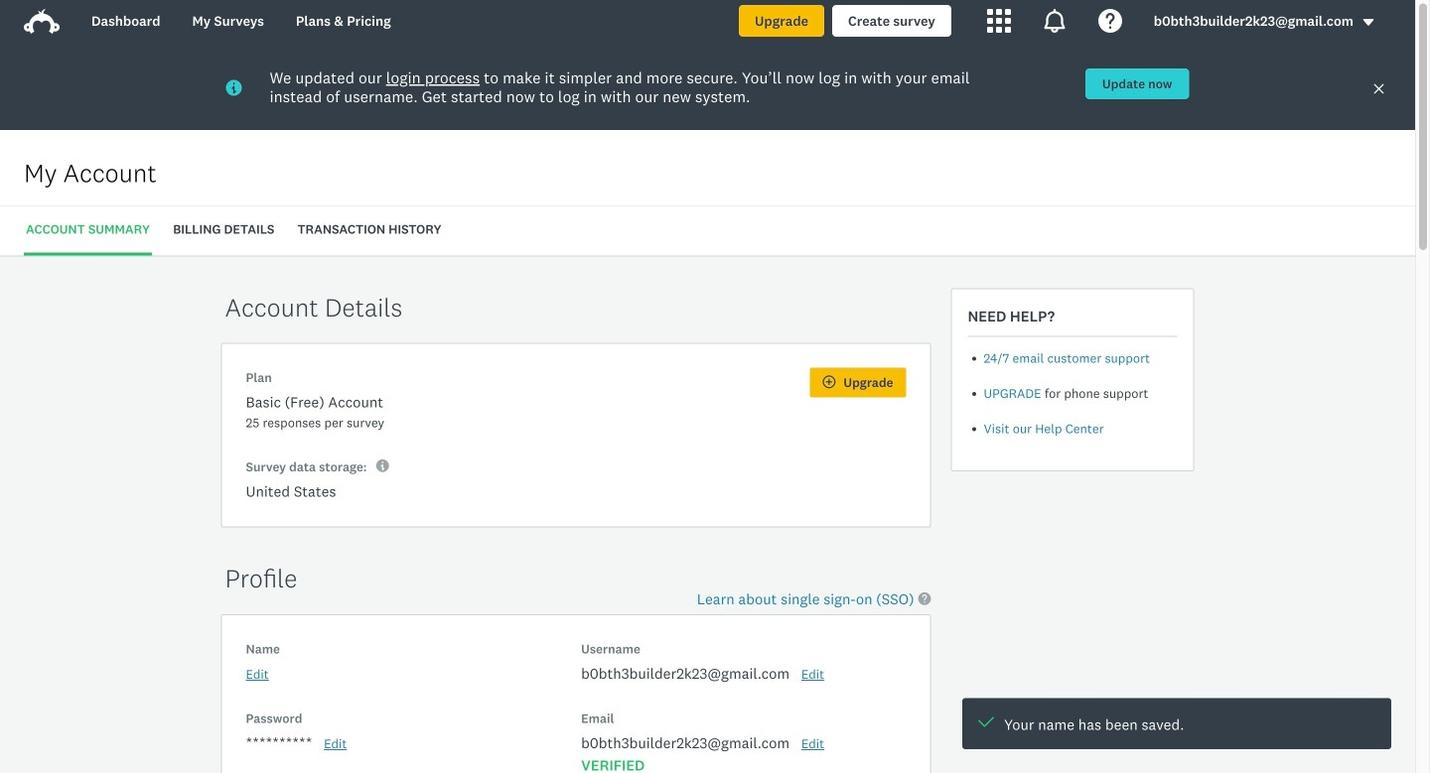 Task type: locate. For each thing, give the bounding box(es) containing it.
2 products icon image from the left
[[1043, 9, 1067, 33]]

dropdown arrow image
[[1362, 15, 1376, 29]]

1 horizontal spatial products icon image
[[1043, 9, 1067, 33]]

x image
[[1373, 82, 1386, 95]]

surveymonkey logo image
[[24, 9, 60, 34]]

products icon image
[[987, 9, 1011, 33], [1043, 9, 1067, 33]]

help icon image
[[1099, 9, 1123, 33]]

0 horizontal spatial products icon image
[[987, 9, 1011, 33]]



Task type: describe. For each thing, give the bounding box(es) containing it.
1 products icon image from the left
[[987, 9, 1011, 33]]



